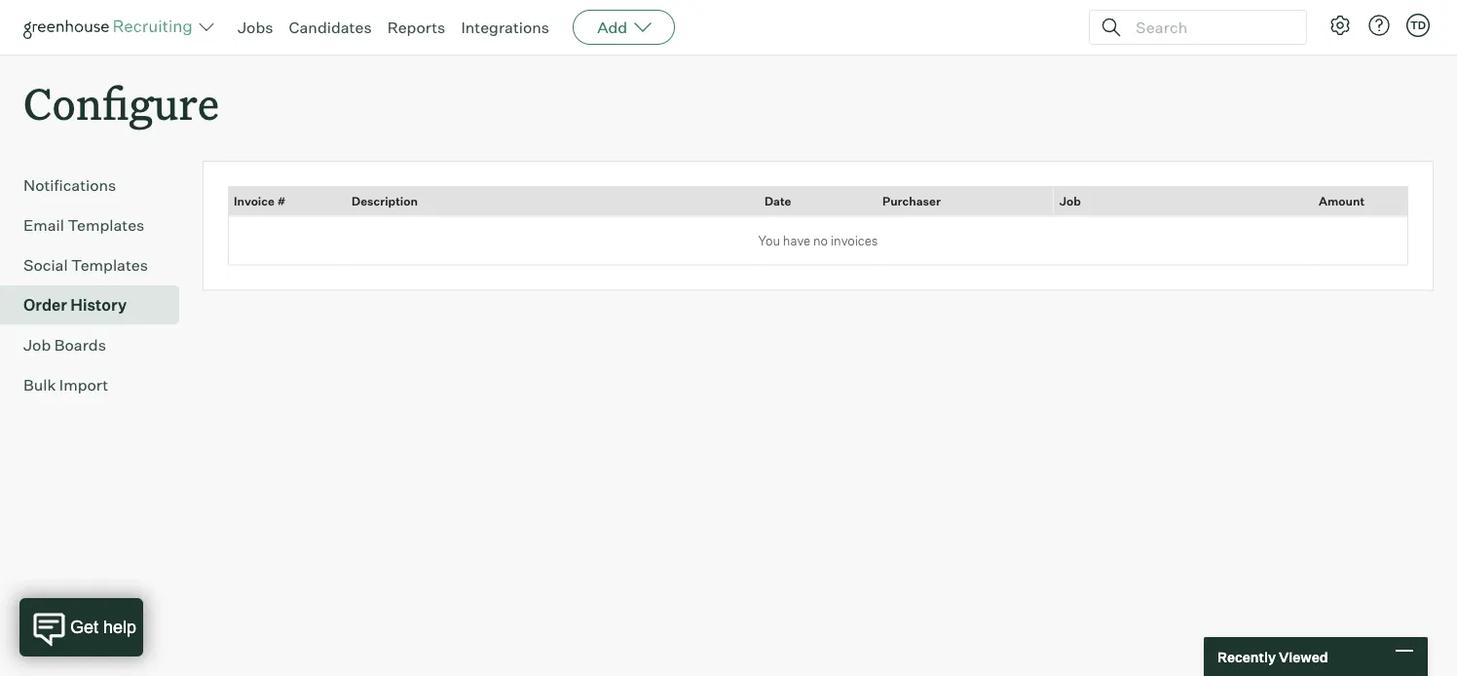 Task type: vqa. For each thing, say whether or not it's contained in the screenshot.
Purchaser
yes



Task type: locate. For each thing, give the bounding box(es) containing it.
reports
[[388, 18, 446, 37]]

description
[[352, 194, 418, 209]]

configure
[[23, 74, 219, 132]]

#
[[277, 194, 286, 209]]

job boards
[[23, 335, 106, 355]]

history
[[70, 295, 127, 315]]

1 vertical spatial job
[[23, 335, 51, 355]]

have
[[783, 233, 811, 248]]

reports link
[[388, 18, 446, 37]]

templates for email templates
[[68, 216, 145, 235]]

boards
[[54, 335, 106, 355]]

social templates
[[23, 256, 148, 275]]

bulk import link
[[23, 373, 172, 397]]

integrations
[[461, 18, 550, 37]]

add
[[598, 18, 628, 37]]

social templates link
[[23, 254, 172, 277]]

viewed
[[1280, 648, 1329, 665]]

purchaser
[[883, 194, 941, 209]]

td
[[1411, 19, 1427, 32]]

jobs link
[[238, 18, 273, 37]]

notifications
[[23, 176, 116, 195]]

0 vertical spatial job
[[1060, 194, 1082, 209]]

import
[[59, 375, 108, 395]]

1 horizontal spatial job
[[1060, 194, 1082, 209]]

job
[[1060, 194, 1082, 209], [23, 335, 51, 355]]

templates
[[68, 216, 145, 235], [71, 256, 148, 275]]

0 horizontal spatial job
[[23, 335, 51, 355]]

td button
[[1403, 10, 1435, 41]]

0 vertical spatial templates
[[68, 216, 145, 235]]

recently viewed
[[1218, 648, 1329, 665]]

1 vertical spatial templates
[[71, 256, 148, 275]]

candidates link
[[289, 18, 372, 37]]

job boards link
[[23, 333, 172, 357]]

bulk
[[23, 375, 56, 395]]

email templates link
[[23, 214, 172, 237]]

jobs
[[238, 18, 273, 37]]

social
[[23, 256, 68, 275]]

you
[[759, 233, 781, 248]]

email
[[23, 216, 64, 235]]

integrations link
[[461, 18, 550, 37]]

order history link
[[23, 294, 172, 317]]

invoices
[[831, 233, 879, 248]]

templates up the history
[[71, 256, 148, 275]]

job for job boards
[[23, 335, 51, 355]]

templates up social templates link
[[68, 216, 145, 235]]



Task type: describe. For each thing, give the bounding box(es) containing it.
recently
[[1218, 648, 1277, 665]]

order
[[23, 295, 67, 315]]

email templates
[[23, 216, 145, 235]]

greenhouse recruiting image
[[23, 16, 199, 39]]

you have no invoices
[[759, 233, 879, 248]]

templates for social templates
[[71, 256, 148, 275]]

notifications link
[[23, 174, 172, 197]]

Search text field
[[1131, 13, 1289, 41]]

invoice
[[234, 194, 275, 209]]

no
[[814, 233, 828, 248]]

add button
[[573, 10, 676, 45]]

job for job
[[1060, 194, 1082, 209]]

order history
[[23, 295, 127, 315]]

configure image
[[1329, 14, 1353, 37]]

candidates
[[289, 18, 372, 37]]

amount
[[1320, 194, 1365, 209]]

td button
[[1407, 14, 1431, 37]]

invoice #
[[234, 194, 286, 209]]

date
[[765, 194, 792, 209]]

bulk import
[[23, 375, 108, 395]]



